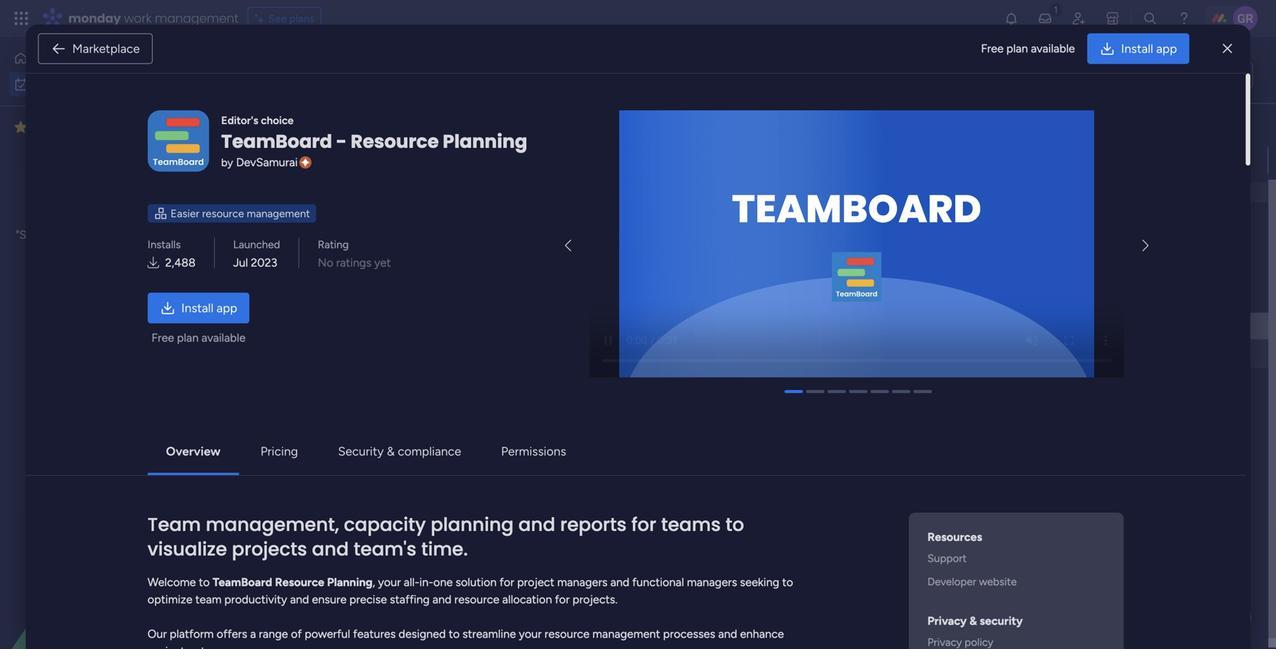 Task type: describe. For each thing, give the bounding box(es) containing it.
teamboard for teamboard resource planning
[[213, 576, 272, 590]]

new item
[[232, 127, 278, 140]]

pricing
[[260, 444, 298, 459]]

management for task 1
[[816, 156, 879, 169]]

2023
[[251, 256, 277, 270]]

monday
[[68, 10, 121, 27]]

for for teams
[[631, 512, 656, 538]]

Filter dashboard by text search field
[[291, 121, 430, 146]]

1 vertical spatial resource
[[275, 576, 324, 590]]

, your all-in-one solution for project managers and functional managers seeking to optimize team productivity and ensure precise staffing and resource allocation for projects.
[[148, 576, 793, 607]]

notifications image
[[1004, 11, 1019, 26]]

rating
[[318, 238, 349, 251]]

app for bottommost install app button
[[217, 301, 237, 316]]

yet for ratings
[[374, 256, 391, 270]]

security
[[338, 444, 384, 459]]

rating no ratings yet
[[318, 238, 391, 270]]

management inside our platform offers a range of powerful features designed to streamline your resource management processes and enhance project outcomes:
[[592, 628, 660, 642]]

project management link for task 1
[[777, 148, 918, 174]]

easier resource management
[[171, 207, 310, 220]]

home option
[[9, 46, 186, 71]]

mar
[[1061, 320, 1078, 333]]

launched
[[233, 238, 280, 251]]

website
[[979, 576, 1017, 589]]

my work
[[226, 58, 329, 92]]

management for easier resource management
[[247, 207, 310, 220]]

later
[[126, 246, 149, 259]]

help image
[[1176, 11, 1192, 26]]

yet for boards
[[140, 211, 157, 225]]

0 horizontal spatial available
[[201, 331, 246, 345]]

processes
[[663, 628, 715, 642]]

to
[[1203, 69, 1214, 82]]

see
[[268, 12, 287, 25]]

do
[[1217, 69, 1230, 82]]

range
[[259, 628, 288, 642]]

app for the rightmost install app button
[[1156, 41, 1177, 56]]

0 inside without a date / 0 items
[[375, 514, 382, 527]]

items right done
[[516, 127, 543, 140]]

planning
[[431, 512, 514, 538]]

1 managers from the left
[[557, 576, 608, 590]]

team
[[195, 593, 222, 607]]

do for project
[[674, 322, 687, 334]]

0 horizontal spatial 1
[[272, 155, 277, 168]]

mar 8
[[1061, 320, 1087, 333]]

features
[[353, 628, 396, 642]]

precise
[[349, 593, 387, 607]]

streamline
[[462, 628, 516, 642]]

to inside team management, capacity planning and reports for teams to visualize projects and team's time.
[[726, 512, 744, 538]]

1 privacy from the top
[[927, 615, 967, 629]]

management for monday work management
[[155, 10, 238, 27]]

items inside today / 0 items
[[325, 237, 352, 251]]

1 vertical spatial free plan available
[[152, 331, 246, 345]]

planning inside editor's choice teamboard - resource planning
[[443, 129, 527, 154]]

install app for bottommost install app button
[[181, 301, 237, 316]]

task
[[249, 155, 270, 168]]

to- for project
[[659, 322, 674, 334]]

see plans button
[[248, 7, 322, 30]]

launched jul 2023
[[233, 238, 280, 270]]

capacity
[[344, 512, 426, 538]]

2 managers from the left
[[687, 576, 737, 590]]

resource inside ', your all-in-one solution for project managers and functional managers seeking to optimize team productivity and ensure precise staffing and resource allocation for projects.'
[[454, 593, 499, 607]]

without
[[258, 509, 312, 529]]

item inside button
[[257, 127, 278, 140]]

access
[[78, 246, 114, 259]]

1 vertical spatial plan
[[177, 331, 199, 345]]

1 inside overdue / 1 item
[[332, 127, 336, 140]]

seeking
[[740, 576, 779, 590]]

home
[[34, 52, 63, 65]]

/ for today
[[305, 233, 312, 253]]

editor's choice teamboard - resource planning
[[221, 114, 527, 154]]

favorite
[[57, 211, 98, 225]]

plans
[[289, 12, 315, 25]]

people
[[958, 289, 991, 302]]

date
[[1063, 289, 1086, 302]]

project inside our platform offers a range of powerful features designed to streamline your resource management processes and enhance project outcomes:
[[148, 645, 185, 650]]

no favorite boards yet "star" any board so that you can easily access it later
[[16, 211, 180, 259]]

without a date / 0 items
[[258, 509, 412, 529]]

boards
[[101, 211, 137, 225]]

my
[[226, 58, 262, 92]]

0 horizontal spatial resource
[[202, 207, 244, 220]]

0 for today /
[[315, 237, 322, 251]]

to-do for task 1
[[659, 156, 687, 168]]

easier
[[171, 207, 199, 220]]

security
[[980, 615, 1023, 629]]

hide done items
[[464, 127, 543, 140]]

project management for task 1
[[779, 156, 879, 169]]

and down one
[[432, 593, 452, 607]]

platform
[[170, 628, 214, 642]]

0 for later /
[[307, 458, 313, 472]]

8
[[1080, 320, 1087, 333]]

resources support
[[927, 531, 982, 565]]

designed
[[399, 628, 446, 642]]

welcome
[[148, 576, 196, 590]]

2 group from the top
[[683, 289, 713, 302]]

and up projects.
[[610, 576, 629, 590]]

& for security
[[387, 444, 395, 459]]

search everything image
[[1142, 11, 1158, 26]]

reports
[[560, 512, 627, 538]]

invite members image
[[1071, 11, 1086, 26]]

any
[[47, 228, 65, 242]]

install for bottommost install app button
[[181, 301, 213, 316]]

solution
[[456, 576, 497, 590]]

1 vertical spatial free
[[152, 331, 174, 345]]

all-
[[404, 576, 419, 590]]

new item button
[[226, 121, 284, 146]]

customize
[[574, 127, 625, 140]]

installs
[[148, 238, 181, 251]]

and left ensure
[[290, 593, 309, 607]]

board
[[68, 228, 98, 242]]

team management, capacity planning and reports for teams to visualize projects and team's time.
[[148, 512, 744, 563]]

policy
[[965, 636, 993, 649]]

time.
[[421, 537, 468, 563]]

can
[[161, 228, 180, 242]]

no inside no favorite boards yet "star" any board so that you can easily access it later
[[38, 211, 54, 225]]

marketplace button
[[38, 33, 153, 64]]

project for task 1
[[779, 156, 813, 169]]

update feed image
[[1037, 11, 1053, 26]]

done
[[489, 127, 514, 140]]

functional
[[632, 576, 684, 590]]

v2 download image
[[148, 255, 159, 272]]

overdue
[[258, 123, 317, 142]]

to inside our platform offers a range of powerful features designed to streamline your resource management processes and enhance project outcomes:
[[449, 628, 460, 642]]

today
[[258, 233, 301, 253]]

items inside later / 0 items
[[316, 458, 343, 472]]

items inside without a date / 0 items
[[385, 514, 412, 527]]

pricing button
[[248, 436, 310, 467]]

install app for the rightmost install app button
[[1121, 41, 1177, 56]]

& for privacy
[[969, 615, 977, 629]]

to do list
[[1203, 69, 1246, 82]]

enhance
[[740, 628, 784, 642]]

a inside our platform offers a range of powerful features designed to streamline your resource management processes and enhance project outcomes:
[[250, 628, 256, 642]]

1 image
[[1049, 1, 1063, 18]]



Task type: locate. For each thing, give the bounding box(es) containing it.
resource right -
[[351, 129, 439, 154]]

0 vertical spatial install app button
[[1087, 33, 1189, 64]]

to do list button
[[1174, 63, 1253, 87]]

1 vertical spatial a
[[250, 628, 256, 642]]

0 vertical spatial project management link
[[777, 148, 918, 174]]

management inside the "easier resource management" element
[[247, 207, 310, 220]]

1 group from the top
[[683, 123, 713, 136]]

work
[[268, 58, 329, 92]]

1 vertical spatial install app
[[181, 301, 237, 316]]

1 left -
[[332, 127, 336, 140]]

teams
[[661, 512, 721, 538]]

1 vertical spatial install app button
[[148, 293, 250, 324]]

privacy up policy
[[927, 615, 967, 629]]

security & compliance
[[338, 444, 461, 459]]

your down allocation
[[519, 628, 542, 642]]

select product image
[[14, 11, 29, 26]]

1 management from the top
[[816, 156, 879, 169]]

and
[[518, 512, 555, 538], [312, 537, 349, 563], [610, 576, 629, 590], [290, 593, 309, 607], [432, 593, 452, 607], [718, 628, 737, 642]]

management right work
[[155, 10, 238, 27]]

1 project management link from the top
[[777, 148, 918, 174]]

management down projects.
[[592, 628, 660, 642]]

for left teams
[[631, 512, 656, 538]]

yet right ratings
[[374, 256, 391, 270]]

1 vertical spatial available
[[201, 331, 246, 345]]

welcome to teamboard resource planning
[[148, 576, 373, 590]]

0 vertical spatial free plan available
[[981, 42, 1075, 55]]

0 inside today / 0 items
[[315, 237, 322, 251]]

overview
[[166, 444, 221, 459]]

0 vertical spatial project
[[517, 576, 554, 590]]

0 vertical spatial 1
[[332, 127, 336, 140]]

1 project management from the top
[[779, 156, 879, 169]]

available
[[1031, 42, 1075, 55], [201, 331, 246, 345]]

your
[[378, 576, 401, 590], [519, 628, 542, 642]]

2 privacy from the top
[[927, 636, 962, 649]]

2 management from the top
[[816, 321, 879, 335]]

install down 2,488
[[181, 301, 213, 316]]

/
[[321, 123, 328, 142], [305, 233, 312, 253], [296, 454, 303, 474], [365, 509, 372, 529]]

1 vertical spatial project management link
[[777, 313, 918, 340]]

install app button down 2,488
[[148, 293, 250, 324]]

lottie animation image
[[0, 495, 196, 650]]

items right pricing at left bottom
[[316, 458, 343, 472]]

None search field
[[291, 121, 430, 146]]

later
[[258, 454, 292, 474]]

to-do
[[659, 156, 687, 168], [659, 322, 687, 334]]

0 horizontal spatial resource
[[275, 576, 324, 590]]

1 do from the top
[[674, 156, 687, 168]]

& up policy
[[969, 615, 977, 629]]

project up allocation
[[517, 576, 554, 590]]

teamboard inside editor's choice teamboard - resource planning
[[221, 129, 332, 154]]

0 vertical spatial app
[[1156, 41, 1177, 56]]

1 vertical spatial do
[[674, 322, 687, 334]]

management for project
[[816, 321, 879, 335]]

/ right date
[[365, 509, 372, 529]]

so
[[101, 228, 113, 242]]

workspaces selection and actions image
[[15, 118, 27, 137]]

"star"
[[16, 228, 44, 242]]

& inside security & compliance button
[[387, 444, 395, 459]]

teamboard for teamboard - resource planning
[[221, 129, 332, 154]]

0 vertical spatial free
[[981, 42, 1004, 55]]

and left reports
[[518, 512, 555, 538]]

0 horizontal spatial free plan available
[[152, 331, 246, 345]]

resource inside editor's choice teamboard - resource planning
[[351, 129, 439, 154]]

to right seeking
[[782, 576, 793, 590]]

resource up ensure
[[275, 576, 324, 590]]

1 horizontal spatial for
[[555, 593, 570, 607]]

1 vertical spatial management
[[816, 321, 879, 335]]

projects.
[[572, 593, 618, 607]]

1 horizontal spatial app
[[1156, 41, 1177, 56]]

1 to-do from the top
[[659, 156, 687, 168]]

and down without a date / 0 items
[[312, 537, 349, 563]]

resource right easier
[[202, 207, 244, 220]]

a left range
[[250, 628, 256, 642]]

management
[[816, 156, 879, 169], [816, 321, 879, 335]]

ratings
[[336, 256, 371, 270]]

for inside team management, capacity planning and reports for teams to visualize projects and team's time.
[[631, 512, 656, 538]]

1 horizontal spatial a
[[316, 509, 325, 529]]

0 right pricing at left bottom
[[307, 458, 313, 472]]

project down 'our'
[[148, 645, 185, 650]]

choice
[[261, 114, 294, 127]]

2 project management link from the top
[[777, 313, 918, 340]]

project management for project
[[779, 321, 879, 335]]

0 vertical spatial your
[[378, 576, 401, 590]]

teamboard down choice
[[221, 129, 332, 154]]

no down rating
[[318, 256, 333, 270]]

0 horizontal spatial 0
[[307, 458, 313, 472]]

easily
[[47, 246, 75, 259]]

marketplace arrow left image
[[565, 240, 571, 252]]

lottie animation element
[[0, 495, 196, 650]]

do for task 1
[[674, 156, 687, 168]]

offers
[[217, 628, 247, 642]]

support
[[927, 552, 967, 565]]

date
[[329, 509, 361, 529]]

1 vertical spatial app
[[217, 301, 237, 316]]

later / 0 items
[[258, 454, 343, 474]]

1 horizontal spatial planning
[[443, 129, 527, 154]]

install app down 2,488
[[181, 301, 237, 316]]

privacy left policy
[[927, 636, 962, 649]]

our platform offers a range of powerful features designed to streamline your resource management processes and enhance project outcomes:
[[148, 628, 784, 650]]

item right overdue at the top of page
[[339, 127, 360, 140]]

/ right 'later'
[[296, 454, 303, 474]]

1 horizontal spatial &
[[969, 615, 977, 629]]

yet up you
[[140, 211, 157, 225]]

1 horizontal spatial install
[[1121, 41, 1153, 56]]

managers up projects.
[[557, 576, 608, 590]]

0 horizontal spatial your
[[378, 576, 401, 590]]

search image
[[412, 127, 424, 140]]

1 vertical spatial to-do
[[659, 322, 687, 334]]

install app down search everything image
[[1121, 41, 1177, 56]]

marketplace
[[72, 41, 140, 56]]

project for project
[[779, 321, 813, 335]]

your inside ', your all-in-one solution for project managers and functional managers seeking to optimize team productivity and ensure precise staffing and resource allocation for projects.'
[[378, 576, 401, 590]]

project management link for project
[[777, 313, 918, 340]]

overdue / 1 item
[[258, 123, 360, 142]]

0 horizontal spatial install app button
[[148, 293, 250, 324]]

install app button
[[1087, 33, 1189, 64], [148, 293, 250, 324]]

do
[[674, 156, 687, 168], [674, 322, 687, 334]]

1 horizontal spatial item
[[339, 127, 360, 140]]

items up ratings
[[325, 237, 352, 251]]

1 vertical spatial no
[[318, 256, 333, 270]]

1 vertical spatial teamboard
[[213, 576, 272, 590]]

0 horizontal spatial project
[[148, 645, 185, 650]]

management
[[155, 10, 238, 27], [247, 207, 310, 220], [592, 628, 660, 642]]

yet inside rating no ratings yet
[[374, 256, 391, 270]]

1 horizontal spatial resource
[[454, 593, 499, 607]]

for left projects.
[[555, 593, 570, 607]]

0 horizontal spatial managers
[[557, 576, 608, 590]]

1 vertical spatial planning
[[327, 576, 373, 590]]

yet inside no favorite boards yet "star" any board so that you can easily access it later
[[140, 211, 157, 225]]

1 vertical spatial 1
[[272, 155, 277, 168]]

2 horizontal spatial resource
[[545, 628, 590, 642]]

outcomes:
[[188, 645, 242, 650]]

teamboard up productivity
[[213, 576, 272, 590]]

0 vertical spatial resource
[[202, 207, 244, 220]]

a
[[316, 509, 325, 529], [250, 628, 256, 642]]

1
[[332, 127, 336, 140], [272, 155, 277, 168]]

0 horizontal spatial install app
[[181, 301, 237, 316]]

allocation
[[502, 593, 552, 607]]

1 vertical spatial &
[[969, 615, 977, 629]]

0 vertical spatial no
[[38, 211, 54, 225]]

1 horizontal spatial no
[[318, 256, 333, 270]]

1 horizontal spatial plan
[[1006, 42, 1028, 55]]

to-
[[659, 156, 674, 168], [659, 322, 674, 334]]

to up team
[[199, 576, 210, 590]]

our
[[148, 628, 167, 642]]

0 horizontal spatial &
[[387, 444, 395, 459]]

item inside overdue / 1 item
[[339, 127, 360, 140]]

compliance
[[398, 444, 461, 459]]

1 horizontal spatial install app button
[[1087, 33, 1189, 64]]

dapulse x slim image
[[1223, 40, 1232, 58]]

0 vertical spatial available
[[1031, 42, 1075, 55]]

and left enhance
[[718, 628, 737, 642]]

0 vertical spatial install app
[[1121, 41, 1177, 56]]

to right teams
[[726, 512, 744, 538]]

install app button down search everything image
[[1087, 33, 1189, 64]]

monday marketplace image
[[1105, 11, 1120, 26]]

to right designed
[[449, 628, 460, 642]]

1 vertical spatial project management
[[779, 321, 879, 335]]

item down choice
[[257, 127, 278, 140]]

marketplace arrow right image
[[1142, 240, 1148, 252]]

1 vertical spatial privacy
[[927, 636, 962, 649]]

2 to- from the top
[[659, 322, 674, 334]]

0 horizontal spatial a
[[250, 628, 256, 642]]

to-do for project
[[659, 322, 687, 334]]

for for project
[[500, 576, 514, 590]]

,
[[373, 576, 375, 590]]

0 vertical spatial group
[[683, 123, 713, 136]]

a left date
[[316, 509, 325, 529]]

see plans
[[268, 12, 315, 25]]

free plan available
[[981, 42, 1075, 55], [152, 331, 246, 345]]

your right ,
[[378, 576, 401, 590]]

/ left rating
[[305, 233, 312, 253]]

app down search everything image
[[1156, 41, 1177, 56]]

1 horizontal spatial free
[[981, 42, 1004, 55]]

for up allocation
[[500, 576, 514, 590]]

& right security
[[387, 444, 395, 459]]

0 vertical spatial privacy
[[927, 615, 967, 629]]

staffing
[[390, 593, 430, 607]]

today / 0 items
[[258, 233, 352, 253]]

0
[[315, 237, 322, 251], [307, 458, 313, 472], [375, 514, 382, 527]]

1 horizontal spatial 0
[[315, 237, 322, 251]]

1 vertical spatial to-
[[659, 322, 674, 334]]

plan down notifications image
[[1006, 42, 1028, 55]]

resource
[[351, 129, 439, 154], [275, 576, 324, 590]]

2 do from the top
[[674, 322, 687, 334]]

free
[[981, 42, 1004, 55], [152, 331, 174, 345]]

project management link
[[777, 148, 918, 174], [777, 313, 918, 340]]

1 board from the top
[[834, 123, 862, 136]]

project inside ', your all-in-one solution for project managers and functional managers seeking to optimize team productivity and ensure precise staffing and resource allocation for projects.'
[[517, 576, 554, 590]]

& inside privacy & security privacy policy
[[969, 615, 977, 629]]

1 vertical spatial management
[[247, 207, 310, 220]]

1 vertical spatial yet
[[374, 256, 391, 270]]

install app
[[1121, 41, 1177, 56], [181, 301, 237, 316]]

0 vertical spatial 0
[[315, 237, 322, 251]]

2 horizontal spatial for
[[631, 512, 656, 538]]

0 horizontal spatial for
[[500, 576, 514, 590]]

home link
[[9, 46, 186, 71]]

and inside our platform offers a range of powerful features designed to streamline your resource management processes and enhance project outcomes:
[[718, 628, 737, 642]]

1 horizontal spatial your
[[519, 628, 542, 642]]

work
[[124, 10, 152, 27]]

2 vertical spatial 0
[[375, 514, 382, 527]]

1 horizontal spatial project
[[517, 576, 554, 590]]

project
[[779, 156, 813, 169], [249, 320, 283, 333], [779, 321, 813, 335]]

planning up precise
[[327, 576, 373, 590]]

projects
[[232, 537, 307, 563]]

1 vertical spatial group
[[683, 289, 713, 302]]

0 horizontal spatial management
[[155, 10, 238, 27]]

0 up the team's
[[375, 514, 382, 527]]

planning
[[443, 129, 527, 154], [327, 576, 373, 590]]

0 vertical spatial management
[[155, 10, 238, 27]]

to- for task 1
[[659, 156, 674, 168]]

0 horizontal spatial planning
[[327, 576, 373, 590]]

1 right 'task' at the left of page
[[272, 155, 277, 168]]

1 horizontal spatial management
[[247, 207, 310, 220]]

0 horizontal spatial no
[[38, 211, 54, 225]]

in-
[[419, 576, 433, 590]]

0 vertical spatial resource
[[351, 129, 439, 154]]

your inside our platform offers a range of powerful features designed to streamline your resource management processes and enhance project outcomes:
[[519, 628, 542, 642]]

/ for later
[[296, 454, 303, 474]]

1 horizontal spatial yet
[[374, 256, 391, 270]]

resource inside our platform offers a range of powerful features designed to streamline your resource management processes and enhance project outcomes:
[[545, 628, 590, 642]]

2 vertical spatial resource
[[545, 628, 590, 642]]

developer website
[[927, 576, 1017, 589]]

resources
[[927, 531, 982, 545]]

2 horizontal spatial management
[[592, 628, 660, 642]]

1 to- from the top
[[659, 156, 674, 168]]

install for the rightmost install app button
[[1121, 41, 1153, 56]]

1 vertical spatial for
[[500, 576, 514, 590]]

app down jul on the top of the page
[[217, 301, 237, 316]]

0 vertical spatial a
[[316, 509, 325, 529]]

resource down projects.
[[545, 628, 590, 642]]

0 vertical spatial board
[[834, 123, 862, 136]]

1 vertical spatial install
[[181, 301, 213, 316]]

1 horizontal spatial free plan available
[[981, 42, 1075, 55]]

2 item from the left
[[339, 127, 360, 140]]

0 vertical spatial to-
[[659, 156, 674, 168]]

to inside ', your all-in-one solution for project managers and functional managers seeking to optimize team productivity and ensure precise staffing and resource allocation for projects.'
[[782, 576, 793, 590]]

team's
[[354, 537, 416, 563]]

visualize
[[148, 537, 227, 563]]

install
[[1121, 41, 1153, 56], [181, 301, 213, 316]]

greg robinson image
[[1233, 6, 1258, 31]]

developer
[[927, 576, 976, 589]]

of
[[291, 628, 302, 642]]

2 vertical spatial for
[[555, 593, 570, 607]]

0 vertical spatial yet
[[140, 211, 157, 225]]

management up today
[[247, 207, 310, 220]]

0 vertical spatial &
[[387, 444, 395, 459]]

0 right today
[[315, 237, 322, 251]]

0 vertical spatial teamboard
[[221, 129, 332, 154]]

0 horizontal spatial plan
[[177, 331, 199, 345]]

app
[[1156, 41, 1177, 56], [217, 301, 237, 316]]

editor's
[[221, 114, 258, 127]]

group
[[683, 123, 713, 136], [683, 289, 713, 302]]

-
[[336, 129, 347, 154]]

0 horizontal spatial install
[[181, 301, 213, 316]]

jul
[[233, 256, 248, 270]]

0 vertical spatial plan
[[1006, 42, 1028, 55]]

0 vertical spatial project management
[[779, 156, 879, 169]]

resource down solution
[[454, 593, 499, 607]]

2 to-do from the top
[[659, 322, 687, 334]]

teamboard
[[221, 129, 332, 154], [213, 576, 272, 590]]

1 horizontal spatial available
[[1031, 42, 1075, 55]]

no inside rating no ratings yet
[[318, 256, 333, 270]]

1 horizontal spatial managers
[[687, 576, 737, 590]]

2 project management from the top
[[779, 321, 879, 335]]

optimize
[[148, 593, 192, 607]]

one
[[433, 576, 453, 590]]

1 item from the left
[[257, 127, 278, 140]]

no up any
[[38, 211, 54, 225]]

items up the team's
[[385, 514, 412, 527]]

ensure
[[312, 593, 347, 607]]

1 vertical spatial project
[[148, 645, 185, 650]]

list
[[1232, 69, 1246, 82]]

1 horizontal spatial 1
[[332, 127, 336, 140]]

managers left seeking
[[687, 576, 737, 590]]

easier resource management element
[[148, 204, 316, 223]]

monday work management
[[68, 10, 238, 27]]

by
[[221, 156, 233, 169]]

plan down 2,488
[[177, 331, 199, 345]]

planning right search image
[[443, 129, 527, 154]]

app logo image
[[148, 110, 209, 172]]

2 board from the top
[[834, 289, 862, 302]]

0 vertical spatial install
[[1121, 41, 1153, 56]]

/ left -
[[321, 123, 328, 142]]

/ for overdue
[[321, 123, 328, 142]]

1 horizontal spatial resource
[[351, 129, 439, 154]]

install down search everything image
[[1121, 41, 1153, 56]]

0 horizontal spatial yet
[[140, 211, 157, 225]]

0 inside later / 0 items
[[307, 458, 313, 472]]

devsamurai
[[236, 156, 298, 169]]

permissions button
[[489, 436, 578, 467]]



Task type: vqa. For each thing, say whether or not it's contained in the screenshot.
Status
no



